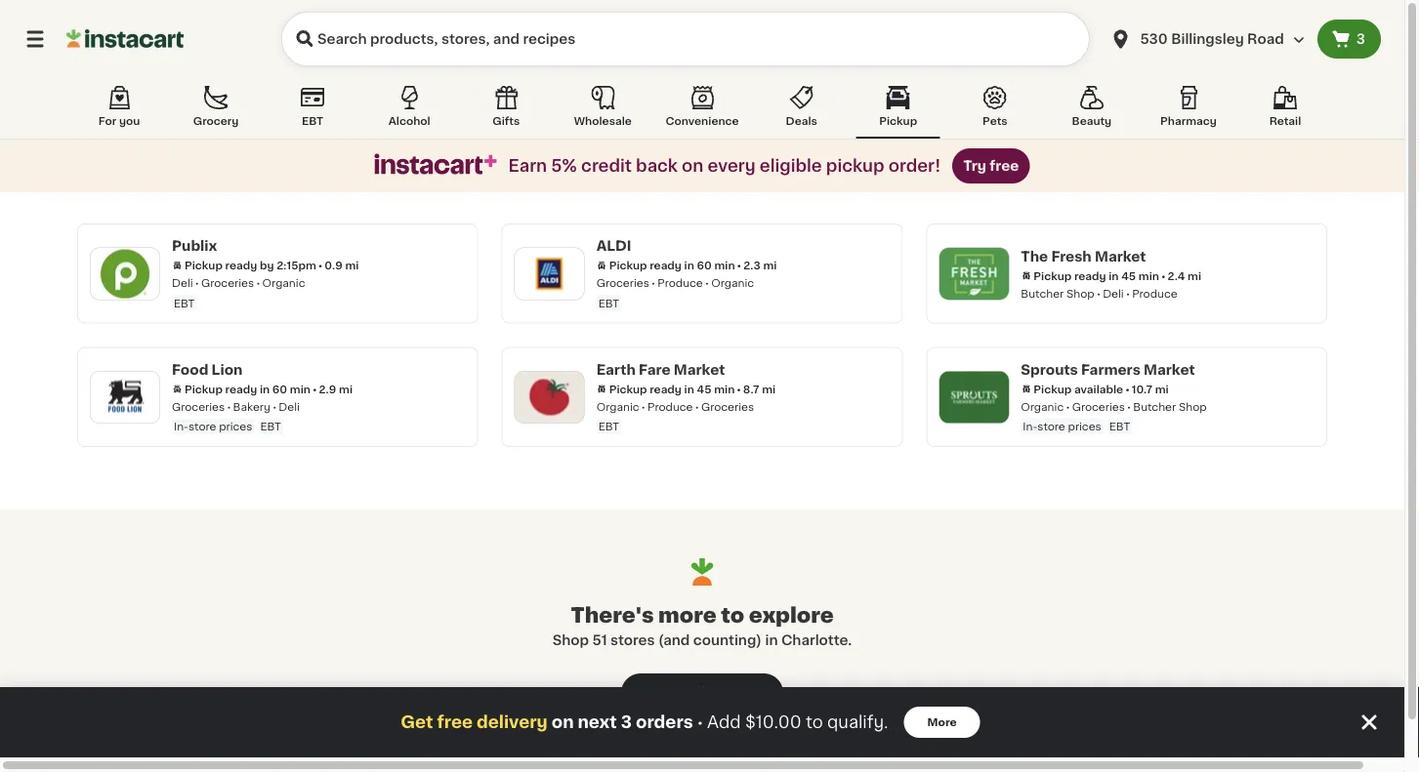 Task type: describe. For each thing, give the bounding box(es) containing it.
treatment tracker modal dialog
[[0, 688, 1405, 758]]

deals button
[[760, 82, 844, 139]]

by
[[260, 260, 274, 271]]

credit
[[581, 158, 632, 174]]

deli groceries organic ebt
[[172, 278, 305, 309]]

the fresh market
[[1021, 249, 1147, 263]]

view all stores
[[651, 687, 754, 701]]

pickup for earth fare market
[[609, 384, 647, 395]]

food lion
[[172, 363, 243, 377]]

wholesale
[[574, 116, 632, 127]]

ebt inside the groceries bakery deli in-store prices ebt
[[260, 422, 281, 432]]

pharmacy button
[[1147, 82, 1231, 139]]

back
[[636, 158, 678, 174]]

there's
[[571, 605, 654, 626]]

pets
[[983, 116, 1008, 127]]

ready for the fresh market
[[1075, 270, 1107, 281]]

wholesale button
[[561, 82, 645, 139]]

for you
[[98, 116, 140, 127]]

0 horizontal spatial butcher
[[1021, 288, 1064, 299]]

pharmacy
[[1161, 116, 1217, 127]]

2.3 mi
[[744, 260, 777, 271]]

530 billingsley road button
[[1110, 12, 1306, 66]]

ebt button
[[271, 82, 355, 139]]

retail
[[1270, 116, 1302, 127]]

2.4 mi
[[1168, 270, 1202, 281]]

ebt inside deli groceries organic ebt
[[174, 298, 195, 309]]

pickup ready in 45 min for fare
[[609, 384, 735, 395]]

60 for food lion
[[272, 384, 287, 395]]

stores inside button
[[709, 687, 754, 701]]

pickup for the fresh market
[[1034, 270, 1072, 281]]

2.4
[[1168, 270, 1186, 281]]

the fresh market logo image
[[949, 248, 1000, 299]]

10.7 mi
[[1132, 384, 1169, 395]]

aldi logo image
[[524, 248, 575, 299]]

eligible
[[760, 158, 822, 174]]

alcohol
[[389, 116, 431, 127]]

earth fare market
[[597, 363, 725, 377]]

51
[[593, 634, 607, 648]]

in for the fresh market
[[1109, 270, 1119, 281]]

lion
[[212, 363, 243, 377]]

produce for earth fare market
[[648, 402, 693, 412]]

view all stores button
[[621, 674, 784, 713]]

food lion logo image
[[100, 372, 150, 423]]

organic inside organic groceries butcher shop in-store prices ebt
[[1021, 402, 1064, 412]]

publix logo image
[[100, 248, 150, 299]]

ready for aldi
[[650, 260, 682, 271]]

3 button
[[1318, 20, 1382, 59]]

to inside there's more to explore shop 51 stores (and counting) in charlotte.
[[721, 605, 745, 626]]

beauty
[[1072, 116, 1112, 127]]

45 for the fresh market
[[1122, 270, 1137, 281]]

shop categories tab list
[[77, 82, 1328, 139]]

for you button
[[77, 82, 161, 139]]

pickup ready by 2:15pm
[[185, 260, 316, 271]]

groceries inside organic groceries butcher shop in-store prices ebt
[[1073, 402, 1126, 412]]

gifts
[[493, 116, 520, 127]]

groceries inside groceries produce organic ebt
[[597, 278, 650, 289]]

organic inside organic produce groceries ebt
[[597, 402, 640, 412]]

fresh
[[1052, 249, 1092, 263]]

food
[[172, 363, 208, 377]]

pickup ready in 60 min for food lion
[[185, 384, 311, 395]]

qualify.
[[828, 715, 889, 731]]

grocery button
[[174, 82, 258, 139]]

ready for earth fare market
[[650, 384, 682, 395]]

the
[[1021, 249, 1049, 263]]

available
[[1075, 384, 1124, 395]]

pickup for sprouts farmers market
[[1034, 384, 1072, 395]]

delivery
[[477, 715, 548, 731]]

stores inside there's more to explore shop 51 stores (and counting) in charlotte.
[[611, 634, 655, 648]]

store inside the groceries bakery deli in-store prices ebt
[[189, 422, 216, 432]]

farmers
[[1082, 363, 1141, 377]]

market for the fresh market
[[1095, 249, 1147, 263]]

mi for earth fare market
[[762, 384, 776, 395]]

gifts button
[[464, 82, 548, 139]]

8.7 mi
[[743, 384, 776, 395]]

1 horizontal spatial shop
[[1067, 288, 1095, 299]]

prices inside organic groceries butcher shop in-store prices ebt
[[1069, 422, 1102, 432]]

in inside there's more to explore shop 51 stores (and counting) in charlotte.
[[766, 634, 778, 648]]

to inside the treatment tracker modal dialog
[[806, 715, 823, 731]]

10.7
[[1132, 384, 1153, 395]]

min for food lion
[[290, 384, 311, 395]]

try
[[964, 159, 987, 173]]

earn
[[509, 158, 547, 174]]

shop inside organic groceries butcher shop in-store prices ebt
[[1179, 402, 1207, 412]]

deals
[[786, 116, 818, 127]]

530 billingsley road button
[[1098, 12, 1318, 66]]

alcohol button
[[368, 82, 452, 139]]

5%
[[551, 158, 577, 174]]

groceries inside the groceries bakery deli in-store prices ebt
[[172, 402, 225, 412]]

billingsley
[[1172, 32, 1245, 46]]

pickup button
[[857, 82, 941, 139]]

grocery
[[193, 116, 239, 127]]

45 for earth fare market
[[697, 384, 712, 395]]

counting)
[[694, 634, 762, 648]]

try free button
[[953, 149, 1030, 184]]

8.7
[[743, 384, 760, 395]]

pickup available
[[1034, 384, 1124, 395]]

0.9
[[325, 260, 343, 271]]

bakery
[[233, 402, 271, 412]]



Task type: locate. For each thing, give the bounding box(es) containing it.
0 vertical spatial pickup ready in 45 min
[[1034, 270, 1160, 281]]

min
[[715, 260, 735, 271], [1139, 270, 1160, 281], [290, 384, 311, 395], [714, 384, 735, 395]]

min left "2.3"
[[715, 260, 735, 271]]

every
[[708, 158, 756, 174]]

next
[[578, 715, 617, 731]]

1 vertical spatial to
[[806, 715, 823, 731]]

min left the 8.7
[[714, 384, 735, 395]]

ebt down the publix
[[174, 298, 195, 309]]

pickup for aldi
[[609, 260, 647, 271]]

0 vertical spatial 45
[[1122, 270, 1137, 281]]

groceries down pickup ready by 2:15pm at the top left of the page
[[201, 278, 254, 289]]

60 up groceries produce organic ebt
[[697, 260, 712, 271]]

0.9 mi
[[325, 260, 359, 271]]

view
[[651, 687, 686, 701]]

0 vertical spatial 3
[[1357, 32, 1366, 46]]

sprouts farmers market
[[1021, 363, 1196, 377]]

None search field
[[281, 12, 1090, 66]]

1 vertical spatial free
[[437, 715, 473, 731]]

mi right 0.9
[[345, 260, 359, 271]]

more
[[659, 605, 717, 626]]

prices down pickup available
[[1069, 422, 1102, 432]]

market for earth fare market
[[674, 363, 725, 377]]

ready for food lion
[[225, 384, 257, 395]]

2 horizontal spatial shop
[[1179, 402, 1207, 412]]

ebt down bakery
[[260, 422, 281, 432]]

0 horizontal spatial pickup ready in 60 min
[[185, 384, 311, 395]]

1 vertical spatial butcher
[[1134, 402, 1177, 412]]

pickup for publix
[[185, 260, 223, 271]]

mi right 2.9
[[339, 384, 353, 395]]

2 store from the left
[[1038, 422, 1066, 432]]

in
[[685, 260, 695, 271], [1109, 270, 1119, 281], [260, 384, 270, 395], [685, 384, 695, 395], [766, 634, 778, 648]]

try free
[[964, 159, 1020, 173]]

convenience
[[666, 116, 739, 127]]

min for earth fare market
[[714, 384, 735, 395]]

0 vertical spatial to
[[721, 605, 745, 626]]

pickup up order!
[[880, 116, 918, 127]]

for
[[98, 116, 116, 127]]

0 horizontal spatial to
[[721, 605, 745, 626]]

shop
[[1067, 288, 1095, 299], [1179, 402, 1207, 412], [553, 634, 589, 648]]

•
[[697, 715, 704, 731]]

3
[[1357, 32, 1366, 46], [621, 715, 632, 731]]

45
[[1122, 270, 1137, 281], [697, 384, 712, 395]]

in for aldi
[[685, 260, 695, 271]]

1 horizontal spatial pickup ready in 45 min
[[1034, 270, 1160, 281]]

butcher down 10.7 mi
[[1134, 402, 1177, 412]]

1 in- from the left
[[174, 422, 189, 432]]

to
[[721, 605, 745, 626], [806, 715, 823, 731]]

2 vertical spatial shop
[[553, 634, 589, 648]]

3 right next
[[621, 715, 632, 731]]

earth fare market logo image
[[524, 372, 575, 423]]

1 horizontal spatial free
[[990, 159, 1020, 173]]

mi for sprouts farmers market
[[1156, 384, 1169, 395]]

1 horizontal spatial deli
[[279, 402, 300, 412]]

deli for groceries bakery deli in-store prices ebt
[[279, 402, 300, 412]]

45 up butcher shop deli produce at the right top of the page
[[1122, 270, 1137, 281]]

pickup down food lion
[[185, 384, 223, 395]]

in up groceries produce organic ebt
[[685, 260, 695, 271]]

mi right 2.4
[[1188, 270, 1202, 281]]

60
[[697, 260, 712, 271], [272, 384, 287, 395]]

in up butcher shop deli produce at the right top of the page
[[1109, 270, 1119, 281]]

0 vertical spatial stores
[[611, 634, 655, 648]]

to up the counting)
[[721, 605, 745, 626]]

there's more to explore shop 51 stores (and counting) in charlotte.
[[553, 605, 852, 648]]

sprouts
[[1021, 363, 1078, 377]]

pickup for food lion
[[185, 384, 223, 395]]

pickup down earth
[[609, 384, 647, 395]]

stores up add
[[709, 687, 754, 701]]

ready for publix
[[225, 260, 257, 271]]

2.3
[[744, 260, 761, 271]]

organic inside groceries produce organic ebt
[[712, 278, 754, 289]]

2:15pm
[[277, 260, 316, 271]]

explore
[[749, 605, 834, 626]]

free for get
[[437, 715, 473, 731]]

ebt inside organic groceries butcher shop in-store prices ebt
[[1110, 422, 1131, 432]]

free right get
[[437, 715, 473, 731]]

groceries down 'food'
[[172, 402, 225, 412]]

you
[[119, 116, 140, 127]]

ebt inside organic produce groceries ebt
[[599, 422, 620, 432]]

ebt
[[302, 116, 324, 127], [174, 298, 195, 309], [599, 298, 620, 309], [260, 422, 281, 432], [599, 422, 620, 432], [1110, 422, 1131, 432]]

free right try
[[990, 159, 1020, 173]]

pickup ready in 45 min up butcher shop deli produce at the right top of the page
[[1034, 270, 1160, 281]]

groceries down the 8.7
[[702, 402, 754, 412]]

groceries
[[201, 278, 254, 289], [597, 278, 650, 289], [172, 402, 225, 412], [702, 402, 754, 412], [1073, 402, 1126, 412]]

mi right the 8.7
[[762, 384, 776, 395]]

pickup ready in 60 min for aldi
[[609, 260, 735, 271]]

1 horizontal spatial 3
[[1357, 32, 1366, 46]]

0 vertical spatial 60
[[697, 260, 712, 271]]

530
[[1141, 32, 1168, 46]]

pickup ready in 60 min up bakery
[[185, 384, 311, 395]]

groceries inside organic produce groceries ebt
[[702, 402, 754, 412]]

0 horizontal spatial deli
[[172, 278, 193, 289]]

0 horizontal spatial in-
[[174, 422, 189, 432]]

free inside "button"
[[990, 159, 1020, 173]]

mi
[[345, 260, 359, 271], [764, 260, 777, 271], [1188, 270, 1202, 281], [339, 384, 353, 395], [762, 384, 776, 395], [1156, 384, 1169, 395]]

on left next
[[552, 715, 574, 731]]

on right back
[[682, 158, 704, 174]]

ebt down the aldi
[[599, 298, 620, 309]]

0 vertical spatial pickup ready in 60 min
[[609, 260, 735, 271]]

deli inside deli groceries organic ebt
[[172, 278, 193, 289]]

produce inside organic produce groceries ebt
[[648, 402, 693, 412]]

more
[[928, 718, 957, 728]]

0 vertical spatial shop
[[1067, 288, 1095, 299]]

pickup ready in 45 min down earth fare market
[[609, 384, 735, 395]]

1 horizontal spatial stores
[[709, 687, 754, 701]]

organic down sprouts on the top
[[1021, 402, 1064, 412]]

pickup down the
[[1034, 270, 1072, 281]]

1 vertical spatial pickup ready in 45 min
[[609, 384, 735, 395]]

stores down the "there's"
[[611, 634, 655, 648]]

organic down "2.3"
[[712, 278, 754, 289]]

in down explore on the right bottom of the page
[[766, 634, 778, 648]]

butcher shop deli produce
[[1021, 288, 1178, 299]]

0 vertical spatial on
[[682, 158, 704, 174]]

ebt inside groceries produce organic ebt
[[599, 298, 620, 309]]

0 horizontal spatial 45
[[697, 384, 712, 395]]

in- inside the groceries bakery deli in-store prices ebt
[[174, 422, 189, 432]]

mi for food lion
[[339, 384, 353, 395]]

produce inside groceries produce organic ebt
[[658, 278, 703, 289]]

produce down 2.4
[[1133, 288, 1178, 299]]

pickup inside button
[[880, 116, 918, 127]]

aldi
[[597, 239, 632, 253]]

more button
[[904, 707, 981, 739]]

ready down earth fare market
[[650, 384, 682, 395]]

in- down 'food'
[[174, 422, 189, 432]]

1 horizontal spatial prices
[[1069, 422, 1102, 432]]

fare
[[639, 363, 671, 377]]

earn 5% credit back on every eligible pickup order!
[[509, 158, 941, 174]]

view all stores link
[[621, 674, 784, 713]]

2 in- from the left
[[1023, 422, 1038, 432]]

shop down sprouts farmers market
[[1179, 402, 1207, 412]]

groceries down the aldi
[[597, 278, 650, 289]]

deli inside the groceries bakery deli in-store prices ebt
[[279, 402, 300, 412]]

free
[[990, 159, 1020, 173], [437, 715, 473, 731]]

ebt left alcohol
[[302, 116, 324, 127]]

0 vertical spatial free
[[990, 159, 1020, 173]]

min left 2.4
[[1139, 270, 1160, 281]]

3 inside button
[[1357, 32, 1366, 46]]

1 vertical spatial shop
[[1179, 402, 1207, 412]]

produce for aldi
[[658, 278, 703, 289]]

1 vertical spatial 60
[[272, 384, 287, 395]]

on inside the treatment tracker modal dialog
[[552, 715, 574, 731]]

1 store from the left
[[189, 422, 216, 432]]

groceries bakery deli in-store prices ebt
[[172, 402, 300, 432]]

get
[[401, 715, 433, 731]]

min left 2.9
[[290, 384, 311, 395]]

orders
[[636, 715, 693, 731]]

market up 10.7 mi
[[1144, 363, 1196, 377]]

organic down '2:15pm'
[[262, 278, 305, 289]]

market up butcher shop deli produce at the right top of the page
[[1095, 249, 1147, 263]]

add
[[707, 715, 741, 731]]

ebt inside button
[[302, 116, 324, 127]]

produce down earth fare market
[[648, 402, 693, 412]]

groceries inside deli groceries organic ebt
[[201, 278, 254, 289]]

1 horizontal spatial 60
[[697, 260, 712, 271]]

groceries down available
[[1073, 402, 1126, 412]]

shop down "the fresh market"
[[1067, 288, 1095, 299]]

convenience button
[[658, 82, 747, 139]]

organic
[[262, 278, 305, 289], [712, 278, 754, 289], [597, 402, 640, 412], [1021, 402, 1064, 412]]

free inside the treatment tracker modal dialog
[[437, 715, 473, 731]]

0 horizontal spatial free
[[437, 715, 473, 731]]

3 right road
[[1357, 32, 1366, 46]]

in for food lion
[[260, 384, 270, 395]]

1 horizontal spatial store
[[1038, 422, 1066, 432]]

organic produce groceries ebt
[[597, 402, 754, 432]]

1 vertical spatial 3
[[621, 715, 632, 731]]

1 horizontal spatial butcher
[[1134, 402, 1177, 412]]

prices down bakery
[[219, 422, 253, 432]]

store down pickup available
[[1038, 422, 1066, 432]]

groceries produce organic ebt
[[597, 278, 754, 309]]

store down food lion
[[189, 422, 216, 432]]

deli down "the fresh market"
[[1103, 288, 1124, 299]]

2.9 mi
[[319, 384, 353, 395]]

pickup down the aldi
[[609, 260, 647, 271]]

0 horizontal spatial pickup ready in 45 min
[[609, 384, 735, 395]]

deli for butcher shop deli produce
[[1103, 288, 1124, 299]]

0 horizontal spatial store
[[189, 422, 216, 432]]

(and
[[659, 634, 690, 648]]

pickup ready in 45 min
[[1034, 270, 1160, 281], [609, 384, 735, 395]]

in up bakery
[[260, 384, 270, 395]]

1 vertical spatial on
[[552, 715, 574, 731]]

earth
[[597, 363, 636, 377]]

in for earth fare market
[[685, 384, 695, 395]]

1 vertical spatial pickup ready in 60 min
[[185, 384, 311, 395]]

in up organic produce groceries ebt
[[685, 384, 695, 395]]

ready left by
[[225, 260, 257, 271]]

1 horizontal spatial to
[[806, 715, 823, 731]]

mi for aldi
[[764, 260, 777, 271]]

0 horizontal spatial prices
[[219, 422, 253, 432]]

pickup ready in 60 min up groceries produce organic ebt
[[609, 260, 735, 271]]

0 horizontal spatial stores
[[611, 634, 655, 648]]

beauty button
[[1050, 82, 1134, 139]]

pickup ready in 45 min for fresh
[[1034, 270, 1160, 281]]

sprouts farmers market logo image
[[949, 372, 1000, 423]]

mi right "2.3"
[[764, 260, 777, 271]]

shop left the 51
[[553, 634, 589, 648]]

Search field
[[281, 12, 1090, 66]]

1 horizontal spatial 45
[[1122, 270, 1137, 281]]

mi for publix
[[345, 260, 359, 271]]

0 horizontal spatial 3
[[621, 715, 632, 731]]

3 inside the treatment tracker modal dialog
[[621, 715, 632, 731]]

ebt down available
[[1110, 422, 1131, 432]]

2 prices from the left
[[1069, 422, 1102, 432]]

organic inside deli groceries organic ebt
[[262, 278, 305, 289]]

store inside organic groceries butcher shop in-store prices ebt
[[1038, 422, 1066, 432]]

store
[[189, 422, 216, 432], [1038, 422, 1066, 432]]

deli right bakery
[[279, 402, 300, 412]]

prices
[[219, 422, 253, 432], [1069, 422, 1102, 432]]

1 horizontal spatial pickup ready in 60 min
[[609, 260, 735, 271]]

1 prices from the left
[[219, 422, 253, 432]]

charlotte.
[[782, 634, 852, 648]]

1 vertical spatial 45
[[697, 384, 712, 395]]

free for try
[[990, 159, 1020, 173]]

1 horizontal spatial on
[[682, 158, 704, 174]]

prices inside the groceries bakery deli in-store prices ebt
[[219, 422, 253, 432]]

60 left 2.9
[[272, 384, 287, 395]]

0 horizontal spatial on
[[552, 715, 574, 731]]

530 billingsley road
[[1141, 32, 1285, 46]]

60 for aldi
[[697, 260, 712, 271]]

pickup
[[880, 116, 918, 127], [185, 260, 223, 271], [609, 260, 647, 271], [1034, 270, 1072, 281], [185, 384, 223, 395], [609, 384, 647, 395], [1034, 384, 1072, 395]]

road
[[1248, 32, 1285, 46]]

2 horizontal spatial deli
[[1103, 288, 1124, 299]]

get free delivery on next 3 orders • add $10.00 to qualify.
[[401, 715, 889, 731]]

organic down earth
[[597, 402, 640, 412]]

organic groceries butcher shop in-store prices ebt
[[1021, 402, 1207, 432]]

retail button
[[1244, 82, 1328, 139]]

market for sprouts farmers market
[[1144, 363, 1196, 377]]

produce up earth fare market
[[658, 278, 703, 289]]

pickup down sprouts on the top
[[1034, 384, 1072, 395]]

mi right the 10.7
[[1156, 384, 1169, 395]]

min for aldi
[[715, 260, 735, 271]]

0 vertical spatial butcher
[[1021, 288, 1064, 299]]

0 horizontal spatial shop
[[553, 634, 589, 648]]

to right $10.00 at the right of page
[[806, 715, 823, 731]]

market right fare
[[674, 363, 725, 377]]

45 up organic produce groceries ebt
[[697, 384, 712, 395]]

shop inside there's more to explore shop 51 stores (and counting) in charlotte.
[[553, 634, 589, 648]]

in-
[[174, 422, 189, 432], [1023, 422, 1038, 432]]

2.9
[[319, 384, 336, 395]]

0 horizontal spatial 60
[[272, 384, 287, 395]]

ebt down earth
[[599, 422, 620, 432]]

1 vertical spatial stores
[[709, 687, 754, 701]]

ready up butcher shop deli produce at the right top of the page
[[1075, 270, 1107, 281]]

butcher down the
[[1021, 288, 1064, 299]]

deli down the publix
[[172, 278, 193, 289]]

min for the fresh market
[[1139, 270, 1160, 281]]

pickup
[[827, 158, 885, 174]]

order!
[[889, 158, 941, 174]]

in- down sprouts on the top
[[1023, 422, 1038, 432]]

ready up bakery
[[225, 384, 257, 395]]

mi for the fresh market
[[1188, 270, 1202, 281]]

ready up groceries produce organic ebt
[[650, 260, 682, 271]]

instacart image
[[66, 27, 184, 51]]

pickup ready in 60 min
[[609, 260, 735, 271], [185, 384, 311, 395]]

1 horizontal spatial in-
[[1023, 422, 1038, 432]]

butcher inside organic groceries butcher shop in-store prices ebt
[[1134, 402, 1177, 412]]

pickup down the publix
[[185, 260, 223, 271]]

market
[[1095, 249, 1147, 263], [674, 363, 725, 377], [1144, 363, 1196, 377]]

$10.00
[[746, 715, 802, 731]]

in- inside organic groceries butcher shop in-store prices ebt
[[1023, 422, 1038, 432]]



Task type: vqa. For each thing, say whether or not it's contained in the screenshot.
EBT in Groceries Produce Organic EBT
yes



